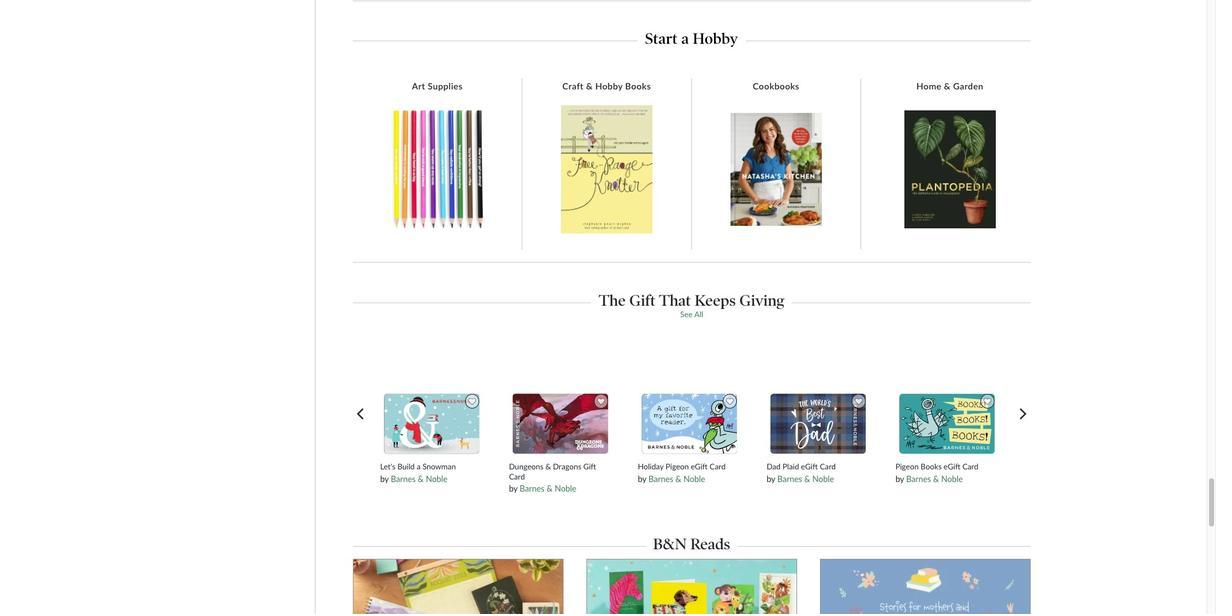 Task type: vqa. For each thing, say whether or not it's contained in the screenshot.
Uprising's check image
no



Task type: locate. For each thing, give the bounding box(es) containing it.
craft & hobby books link
[[556, 80, 658, 92]]

pigeon down pigeon books egift card image
[[896, 462, 919, 471]]

egift for holiday pigeon egift card by barnes & noble
[[691, 462, 708, 471]]

craft & hobby books image
[[561, 105, 653, 234]]

1 pigeon from the left
[[666, 462, 689, 471]]

noble inside holiday pigeon egift card by barnes & noble
[[684, 473, 705, 484]]

0 vertical spatial a
[[682, 30, 689, 48]]

books inside pigeon books egift card by barnes & noble
[[921, 462, 942, 471]]

barnes inside dad plaid egift card by barnes & noble
[[778, 473, 802, 484]]

craft & hobby books
[[563, 80, 651, 91]]

0 vertical spatial books
[[625, 80, 651, 91]]

1 horizontal spatial hobby
[[693, 30, 738, 48]]

dungeons & dragons gift card link
[[509, 462, 612, 481]]

noble down pigeon books egift card link
[[941, 473, 963, 484]]

giving
[[740, 292, 785, 310]]

0 horizontal spatial gift
[[583, 462, 596, 471]]

barnes down dungeons
[[520, 483, 545, 493]]

noble down dad plaid egift card link
[[813, 473, 834, 484]]

noble inside dungeons & dragons gift card by barnes & noble
[[555, 483, 577, 493]]

card for dad plaid egift card by barnes & noble
[[820, 462, 836, 471]]

hobby right craft
[[595, 80, 623, 91]]

barnes down plaid
[[778, 473, 802, 484]]

art supplies image
[[392, 110, 483, 229]]

pigeon books egift card link
[[896, 462, 999, 472]]

by down holiday
[[638, 473, 647, 484]]

barnes & noble link down pigeon books egift card link
[[906, 473, 963, 484]]

barnes & noble link down dungeons & dragons gift card link
[[520, 483, 577, 493]]

egift inside pigeon books egift card by barnes & noble
[[944, 462, 961, 471]]

1 horizontal spatial books
[[921, 462, 942, 471]]

by down pigeon books egift card link
[[896, 473, 904, 484]]

by
[[380, 473, 389, 484], [638, 473, 647, 484], [767, 473, 775, 484], [896, 473, 904, 484], [509, 483, 518, 493]]

1 vertical spatial a
[[417, 462, 421, 471]]

& down pigeon books egift card link
[[933, 473, 939, 484]]

holiday pigeon egift card by barnes & noble
[[638, 462, 726, 484]]

& inside dad plaid egift card by barnes & noble
[[805, 473, 810, 484]]

barnes
[[391, 473, 416, 484], [649, 473, 674, 484], [778, 473, 802, 484], [906, 473, 931, 484], [520, 483, 545, 493]]

let's build a snowman by barnes & noble
[[380, 462, 456, 484]]

barnes down pigeon books egift card link
[[906, 473, 931, 484]]

& inside craft & hobby books link
[[586, 80, 593, 91]]

barnes & noble link down 'holiday pigeon egift card' link
[[649, 473, 705, 484]]

the gift that keeps giving see all
[[599, 292, 785, 320]]

card for holiday pigeon egift card by barnes & noble
[[710, 462, 726, 471]]

let's build a snowman image
[[381, 391, 483, 457]]

noble inside the let's build a snowman by barnes & noble
[[426, 473, 448, 484]]

hobby
[[693, 30, 738, 48], [595, 80, 623, 91]]

pigeon books egift card image
[[897, 391, 998, 457]]

gift
[[630, 292, 656, 310], [583, 462, 596, 471]]

1 horizontal spatial gift
[[630, 292, 656, 310]]

& inside pigeon books egift card by barnes & noble
[[933, 473, 939, 484]]

1 horizontal spatial pigeon
[[896, 462, 919, 471]]

& inside home & garden 'link'
[[944, 80, 951, 91]]

& down let's build a snowman link
[[418, 473, 424, 484]]

2 horizontal spatial egift
[[944, 462, 961, 471]]

& right 'home'
[[944, 80, 951, 91]]

b&n reads
[[653, 535, 731, 554]]

noble for pigeon books egift card by barnes & noble
[[941, 473, 963, 484]]

hobby for &
[[595, 80, 623, 91]]

barnes down build
[[391, 473, 416, 484]]

books down pigeon books egift card image
[[921, 462, 942, 471]]

2 egift from the left
[[801, 462, 818, 471]]

&
[[586, 80, 593, 91], [944, 80, 951, 91], [546, 462, 551, 471], [418, 473, 424, 484], [676, 473, 682, 484], [805, 473, 810, 484], [933, 473, 939, 484], [547, 483, 553, 493]]

pigeon inside holiday pigeon egift card by barnes & noble
[[666, 462, 689, 471]]

hobby right start
[[693, 30, 738, 48]]

gift right "the"
[[630, 292, 656, 310]]

noble down dungeons & dragons gift card link
[[555, 483, 577, 493]]

barnes & noble link for holiday pigeon egift card by barnes & noble
[[649, 473, 705, 484]]

home & garden
[[917, 80, 984, 91]]

by inside pigeon books egift card by barnes & noble
[[896, 473, 904, 484]]

0 horizontal spatial pigeon
[[666, 462, 689, 471]]

by down dungeons
[[509, 483, 518, 493]]

noble down 'holiday pigeon egift card' link
[[684, 473, 705, 484]]

barnes & noble link down let's build a snowman link
[[391, 473, 448, 484]]

1 vertical spatial hobby
[[595, 80, 623, 91]]

barnes & noble link
[[391, 473, 448, 484], [649, 473, 705, 484], [778, 473, 834, 484], [906, 473, 963, 484], [520, 483, 577, 493]]

0 horizontal spatial egift
[[691, 462, 708, 471]]

all
[[694, 310, 703, 320]]

0 horizontal spatial books
[[625, 80, 651, 91]]

garden
[[953, 80, 984, 91]]

card down pigeon books egift card image
[[963, 462, 979, 471]]

cookbooks
[[753, 80, 800, 91]]

let's build a snowman link
[[380, 462, 483, 472]]

card inside pigeon books egift card by barnes & noble
[[963, 462, 979, 471]]

by inside holiday pigeon egift card by barnes & noble
[[638, 473, 647, 484]]

start
[[645, 30, 678, 48]]

0 vertical spatial hobby
[[693, 30, 738, 48]]

noble
[[426, 473, 448, 484], [684, 473, 705, 484], [813, 473, 834, 484], [941, 473, 963, 484], [555, 483, 577, 493]]

barnes inside pigeon books egift card by barnes & noble
[[906, 473, 931, 484]]

pigeon inside pigeon books egift card by barnes & noble
[[896, 462, 919, 471]]

1 vertical spatial books
[[921, 462, 942, 471]]

a inside the let's build a snowman by barnes & noble
[[417, 462, 421, 471]]

craft
[[563, 80, 584, 91]]

by inside the let's build a snowman by barnes & noble
[[380, 473, 389, 484]]

books
[[625, 80, 651, 91], [921, 462, 942, 471]]

3 egift from the left
[[944, 462, 961, 471]]

by inside dad plaid egift card by barnes & noble
[[767, 473, 775, 484]]

the
[[599, 292, 626, 310]]

books down start
[[625, 80, 651, 91]]

& down 'holiday pigeon egift card' link
[[676, 473, 682, 484]]

egift down pigeon books egift card image
[[944, 462, 961, 471]]

pigeon right holiday
[[666, 462, 689, 471]]

barnes & noble link down dad plaid egift card link
[[778, 473, 834, 484]]

barnes inside holiday pigeon egift card by barnes & noble
[[649, 473, 674, 484]]

egift right plaid
[[801, 462, 818, 471]]

by down dad at right
[[767, 473, 775, 484]]

dragons
[[553, 462, 582, 471]]

a
[[682, 30, 689, 48], [417, 462, 421, 471]]

1 vertical spatial gift
[[583, 462, 596, 471]]

a right start
[[682, 30, 689, 48]]

art supplies
[[412, 80, 463, 91]]

noble inside dad plaid egift card by barnes & noble
[[813, 473, 834, 484]]

gift right dragons
[[583, 462, 596, 471]]

card down dungeons
[[509, 472, 525, 481]]

card right plaid
[[820, 462, 836, 471]]

egift for pigeon books egift card by barnes & noble
[[944, 462, 961, 471]]

holiday pigeon egift card image
[[639, 391, 740, 457]]

start a hobby
[[645, 30, 738, 48]]

& down dad plaid egift card link
[[805, 473, 810, 484]]

& inside holiday pigeon egift card by barnes & noble
[[676, 473, 682, 484]]

pigeon books egift card by barnes & noble
[[896, 462, 979, 484]]

by for let's build a snowman by barnes & noble
[[380, 473, 389, 484]]

egift down the holiday pigeon egift card "image"
[[691, 462, 708, 471]]

home & garden image
[[905, 110, 996, 228]]

a right build
[[417, 462, 421, 471]]

card
[[710, 462, 726, 471], [820, 462, 836, 471], [963, 462, 979, 471], [509, 472, 525, 481]]

1 horizontal spatial egift
[[801, 462, 818, 471]]

egift inside holiday pigeon egift card by barnes & noble
[[691, 462, 708, 471]]

0 vertical spatial gift
[[630, 292, 656, 310]]

barnes inside the let's build a snowman by barnes & noble
[[391, 473, 416, 484]]

2 pigeon from the left
[[896, 462, 919, 471]]

card inside holiday pigeon egift card by barnes & noble
[[710, 462, 726, 471]]

1 horizontal spatial a
[[682, 30, 689, 48]]

by for dad plaid egift card by barnes & noble
[[767, 473, 775, 484]]

egift
[[691, 462, 708, 471], [801, 462, 818, 471], [944, 462, 961, 471]]

barnes down holiday
[[649, 473, 674, 484]]

start a hobby section
[[353, 26, 1031, 48]]

0 horizontal spatial hobby
[[595, 80, 623, 91]]

noble down snowman
[[426, 473, 448, 484]]

noble inside pigeon books egift card by barnes & noble
[[941, 473, 963, 484]]

0 horizontal spatial a
[[417, 462, 421, 471]]

hobby inside section
[[693, 30, 738, 48]]

egift inside dad plaid egift card by barnes & noble
[[801, 462, 818, 471]]

pigeon
[[666, 462, 689, 471], [896, 462, 919, 471]]

card down the holiday pigeon egift card "image"
[[710, 462, 726, 471]]

card inside dad plaid egift card by barnes & noble
[[820, 462, 836, 471]]

& right craft
[[586, 80, 593, 91]]

by down let's
[[380, 473, 389, 484]]

dungeons & dragons gift card by barnes & noble
[[509, 462, 596, 493]]

by inside dungeons & dragons gift card by barnes & noble
[[509, 483, 518, 493]]

1 egift from the left
[[691, 462, 708, 471]]



Task type: describe. For each thing, give the bounding box(es) containing it.
gift inside dungeons & dragons gift card by barnes & noble
[[583, 462, 596, 471]]

dad plaid egift card link
[[767, 462, 870, 472]]

keeps
[[695, 292, 736, 310]]

dungeons
[[509, 462, 544, 471]]

see all link
[[680, 310, 703, 320]]

hobby for a
[[693, 30, 738, 48]]

noble for holiday pigeon egift card by barnes & noble
[[684, 473, 705, 484]]

dad plaid egift card by barnes & noble
[[767, 462, 836, 484]]

barnes & noble link for let's build a snowman by barnes & noble
[[391, 473, 448, 484]]

art supplies link
[[406, 80, 469, 92]]

dad plaid egift card image
[[768, 391, 869, 457]]

& left dragons
[[546, 462, 551, 471]]

from chaos to order: calendars & planners that can keep you on track image
[[354, 560, 563, 615]]

card inside dungeons & dragons gift card by barnes & noble
[[509, 472, 525, 481]]

dad
[[767, 462, 781, 471]]

& inside the let's build a snowman by barnes & noble
[[418, 473, 424, 484]]

egift for dad plaid egift card by barnes & noble
[[801, 462, 818, 471]]

barnes & noble link for dungeons & dragons gift card by barnes & noble
[[520, 483, 577, 493]]

barnes for let's build a snowman by barnes & noble
[[391, 473, 416, 484]]

by for holiday pigeon egift card by barnes & noble
[[638, 473, 647, 484]]

home
[[917, 80, 942, 91]]

holiday
[[638, 462, 664, 471]]

let's
[[380, 462, 396, 471]]

b&n
[[653, 535, 687, 554]]

barnes inside dungeons & dragons gift card by barnes & noble
[[520, 483, 545, 493]]

noble for dad plaid egift card by barnes & noble
[[813, 473, 834, 484]]

gift inside the gift that keeps giving see all
[[630, 292, 656, 310]]

& down dungeons & dragons gift card link
[[547, 483, 553, 493]]

reads
[[691, 535, 731, 554]]

holiday pigeon egift card link
[[638, 462, 741, 472]]

see
[[680, 310, 693, 320]]

build
[[398, 462, 415, 471]]

the 50 best baby books to bring to a baby shower image
[[821, 560, 1030, 615]]

supplies
[[428, 80, 463, 91]]

noble for let's build a snowman by barnes & noble
[[426, 473, 448, 484]]

cookbooks link
[[747, 80, 806, 92]]

dungeons & dragons gift card image
[[510, 391, 612, 457]]

barnes for pigeon books egift card by barnes & noble
[[906, 473, 931, 484]]

barnes & noble link for pigeon books egift card by barnes & noble
[[906, 473, 963, 484]]

2023 louie award winning greeting cards image
[[587, 560, 797, 615]]

home & garden link
[[910, 80, 990, 92]]

art
[[412, 80, 425, 91]]

by for pigeon books egift card by barnes & noble
[[896, 473, 904, 484]]

that
[[659, 292, 691, 310]]

plaid
[[783, 462, 799, 471]]

cookbooks image
[[731, 113, 822, 226]]

barnes & noble link for dad plaid egift card by barnes & noble
[[778, 473, 834, 484]]

barnes for holiday pigeon egift card by barnes & noble
[[649, 473, 674, 484]]

barnes for dad plaid egift card by barnes & noble
[[778, 473, 802, 484]]

snowman
[[423, 462, 456, 471]]

a inside section
[[682, 30, 689, 48]]

card for pigeon books egift card by barnes & noble
[[963, 462, 979, 471]]



